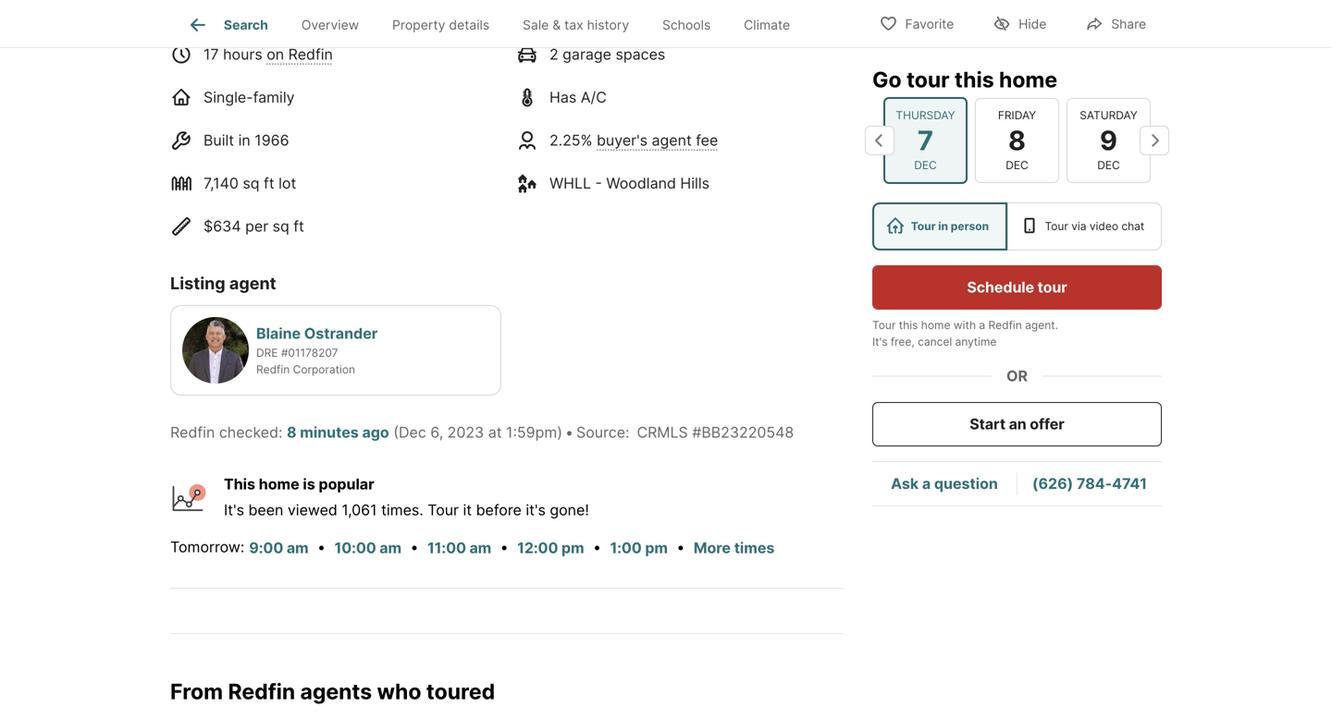 Task type: locate. For each thing, give the bounding box(es) containing it.
0 horizontal spatial 8
[[287, 423, 297, 441]]

dec inside friday 8 dec
[[1006, 159, 1028, 172]]

tab list
[[170, 0, 822, 47]]

times
[[734, 539, 775, 557]]

hide
[[1019, 16, 1046, 32]]

redfin
[[288, 45, 333, 63], [988, 319, 1022, 332], [256, 363, 290, 376], [170, 423, 215, 441], [228, 679, 295, 705]]

in
[[238, 131, 250, 149], [938, 220, 948, 233]]

schools tab
[[646, 3, 727, 47]]

times.
[[381, 501, 423, 519]]

0 horizontal spatial it's
[[224, 501, 244, 519]]

ask a question
[[891, 475, 998, 493]]

tour left via
[[1045, 220, 1068, 233]]

2 garage spaces
[[549, 45, 665, 63]]

lot
[[279, 174, 296, 192]]

tour inside button
[[1038, 278, 1067, 296]]

it's inside this home is popular it's been viewed 1,061 times. tour it before it's gone!
[[224, 501, 244, 519]]

question
[[934, 475, 998, 493]]

1 vertical spatial in
[[938, 220, 948, 233]]

9
[[1100, 124, 1118, 157]]

1 horizontal spatial ft
[[293, 217, 304, 235]]

0 vertical spatial a
[[979, 319, 985, 332]]

redfin inside tour this home with a redfin agent. it's free, cancel anytime
[[988, 319, 1022, 332]]

0 horizontal spatial ft
[[264, 174, 274, 192]]

hours
[[223, 45, 262, 63]]

1 horizontal spatial it's
[[872, 335, 888, 349]]

# right the crmls
[[692, 423, 701, 441]]

redfin down dre
[[256, 363, 290, 376]]

tour via video chat option
[[1007, 203, 1162, 251]]

a/c
[[581, 88, 607, 106]]

sq right per
[[273, 217, 289, 235]]

tax
[[564, 17, 583, 33]]

gone!
[[550, 501, 589, 519]]

1 horizontal spatial tour
[[1038, 278, 1067, 296]]

redfin up anytime
[[988, 319, 1022, 332]]

(626) 784-4741
[[1032, 475, 1147, 493]]

0 vertical spatial it's
[[872, 335, 888, 349]]

0 vertical spatial tour
[[906, 67, 950, 93]]

pm
[[561, 539, 584, 557], [645, 539, 668, 557]]

from redfin agents who toured
[[170, 679, 495, 705]]

whll
[[549, 174, 591, 192]]

dec down 7
[[914, 159, 937, 172]]

1 horizontal spatial 8
[[1008, 124, 1026, 157]]

8 left minutes
[[287, 423, 297, 441]]

#
[[281, 346, 288, 360], [692, 423, 701, 441]]

0 horizontal spatial this
[[899, 319, 918, 332]]

# inside blaine ostrander dre # 01178207 redfin corporation
[[281, 346, 288, 360]]

home up been
[[259, 475, 299, 493]]

8
[[1008, 124, 1026, 157], [287, 423, 297, 441]]

0 horizontal spatial a
[[922, 475, 931, 493]]

property details
[[392, 17, 490, 33]]

it's down this
[[224, 501, 244, 519]]

0 vertical spatial #
[[281, 346, 288, 360]]

1 vertical spatial home
[[921, 319, 950, 332]]

1 vertical spatial a
[[922, 475, 931, 493]]

it's left free,
[[872, 335, 888, 349]]

(dec
[[393, 423, 426, 441]]

an
[[1009, 415, 1026, 433]]

0 horizontal spatial dec
[[914, 159, 937, 172]]

redfin right from
[[228, 679, 295, 705]]

1 horizontal spatial home
[[921, 319, 950, 332]]

sq right 7,140
[[243, 174, 260, 192]]

0 vertical spatial ft
[[264, 174, 274, 192]]

agent right listing
[[229, 273, 276, 293]]

a right the "ask"
[[922, 475, 931, 493]]

in right built
[[238, 131, 250, 149]]

tour for go
[[906, 67, 950, 93]]

a
[[979, 319, 985, 332], [922, 475, 931, 493]]

2 vertical spatial home
[[259, 475, 299, 493]]

tab list containing search
[[170, 0, 822, 47]]

am right 10:00
[[380, 539, 401, 557]]

a right with
[[979, 319, 985, 332]]

• left 11:00
[[410, 538, 419, 556]]

2 am from the left
[[380, 539, 401, 557]]

7,140
[[204, 174, 239, 192]]

on
[[267, 45, 284, 63]]

offer
[[1030, 415, 1064, 433]]

0 horizontal spatial #
[[281, 346, 288, 360]]

dec inside saturday 9 dec
[[1097, 159, 1120, 172]]

ostrander
[[304, 324, 378, 342]]

source:
[[576, 423, 629, 441]]

tour left person
[[911, 220, 936, 233]]

0 horizontal spatial in
[[238, 131, 250, 149]]

dec inside thursday 7 dec
[[914, 159, 937, 172]]

None button
[[883, 97, 968, 184], [975, 98, 1059, 183], [1067, 98, 1151, 183], [883, 97, 968, 184], [975, 98, 1059, 183], [1067, 98, 1151, 183]]

this up thursday
[[955, 67, 994, 93]]

viewed
[[288, 501, 338, 519]]

1 horizontal spatial #
[[692, 423, 701, 441]]

home up cancel
[[921, 319, 950, 332]]

in inside option
[[938, 220, 948, 233]]

tour for schedule
[[1038, 278, 1067, 296]]

buyer's
[[597, 131, 648, 149]]

tomorrow:
[[170, 538, 244, 556]]

1 vertical spatial it's
[[224, 501, 244, 519]]

am right 9:00
[[287, 539, 309, 557]]

2 dec from the left
[[1006, 159, 1028, 172]]

home up friday
[[999, 67, 1057, 93]]

8 minutes ago link
[[287, 423, 389, 441], [287, 423, 389, 441]]

tour inside tour this home with a redfin agent. it's free, cancel anytime
[[872, 319, 896, 332]]

start
[[970, 415, 1006, 433]]

3 dec from the left
[[1097, 159, 1120, 172]]

1 vertical spatial agent
[[229, 273, 276, 293]]

redfin left checked:
[[170, 423, 215, 441]]

who
[[377, 679, 421, 705]]

schedule
[[967, 278, 1034, 296]]

toured
[[426, 679, 495, 705]]

pm right 1:00
[[645, 539, 668, 557]]

video
[[1090, 220, 1118, 233]]

0 horizontal spatial am
[[287, 539, 309, 557]]

1 horizontal spatial pm
[[645, 539, 668, 557]]

this inside tour this home with a redfin agent. it's free, cancel anytime
[[899, 319, 918, 332]]

1 horizontal spatial a
[[979, 319, 985, 332]]

in for built
[[238, 131, 250, 149]]

1 horizontal spatial sq
[[273, 217, 289, 235]]

1 pm from the left
[[561, 539, 584, 557]]

share
[[1111, 16, 1146, 32]]

-
[[595, 174, 602, 192]]

before
[[476, 501, 522, 519]]

tour inside option
[[911, 220, 936, 233]]

6,
[[430, 423, 443, 441]]

minutes
[[300, 423, 359, 441]]

8 down friday
[[1008, 124, 1026, 157]]

0 vertical spatial 8
[[1008, 124, 1026, 157]]

tour inside option
[[1045, 220, 1068, 233]]

0 vertical spatial agent
[[652, 131, 692, 149]]

go
[[872, 67, 902, 93]]

property details tab
[[376, 3, 506, 47]]

in left person
[[938, 220, 948, 233]]

9:00
[[249, 539, 283, 557]]

dec down friday
[[1006, 159, 1028, 172]]

show less button
[[170, 4, 262, 27]]

10:00 am button
[[334, 536, 402, 560]]

784-
[[1077, 475, 1112, 493]]

1 horizontal spatial in
[[938, 220, 948, 233]]

dec
[[914, 159, 937, 172], [1006, 159, 1028, 172], [1097, 159, 1120, 172]]

tour in person option
[[872, 203, 1007, 251]]

been
[[248, 501, 283, 519]]

0 horizontal spatial pm
[[561, 539, 584, 557]]

0 horizontal spatial home
[[259, 475, 299, 493]]

am right 11:00
[[469, 539, 491, 557]]

saturday
[[1080, 108, 1138, 122]]

ask a question link
[[891, 475, 998, 493]]

&
[[552, 17, 561, 33]]

0 vertical spatial in
[[238, 131, 250, 149]]

1 vertical spatial #
[[692, 423, 701, 441]]

0 horizontal spatial tour
[[906, 67, 950, 93]]

fee
[[696, 131, 718, 149]]

property
[[392, 17, 445, 33]]

agent
[[652, 131, 692, 149], [229, 273, 276, 293]]

1 vertical spatial this
[[899, 319, 918, 332]]

dec for 7
[[914, 159, 937, 172]]

blaine ostrander image
[[182, 317, 249, 384]]

1 vertical spatial tour
[[1038, 278, 1067, 296]]

0 vertical spatial home
[[999, 67, 1057, 93]]

dec down the 9
[[1097, 159, 1120, 172]]

(626) 784-4741 link
[[1032, 475, 1147, 493]]

2023
[[447, 423, 484, 441]]

hills
[[680, 174, 709, 192]]

1 horizontal spatial this
[[955, 67, 994, 93]]

blaine ostrander dre # 01178207 redfin corporation
[[256, 324, 378, 376]]

is
[[303, 475, 315, 493]]

pm right 12:00
[[561, 539, 584, 557]]

built in 1966
[[204, 131, 289, 149]]

agent left fee
[[652, 131, 692, 149]]

0 horizontal spatial sq
[[243, 174, 260, 192]]

0 horizontal spatial agent
[[229, 273, 276, 293]]

1,061
[[342, 501, 377, 519]]

1 vertical spatial sq
[[273, 217, 289, 235]]

redfin right on
[[288, 45, 333, 63]]

it's
[[526, 501, 546, 519]]

ft right per
[[293, 217, 304, 235]]

1 am from the left
[[287, 539, 309, 557]]

8 inside friday 8 dec
[[1008, 124, 1026, 157]]

2 horizontal spatial am
[[469, 539, 491, 557]]

this up free,
[[899, 319, 918, 332]]

1 horizontal spatial am
[[380, 539, 401, 557]]

tour left the 'it'
[[428, 501, 459, 519]]

2 horizontal spatial dec
[[1097, 159, 1120, 172]]

home inside this home is popular it's been viewed 1,061 times. tour it before it's gone!
[[259, 475, 299, 493]]

crmls
[[637, 423, 688, 441]]

sale & tax history
[[523, 17, 629, 33]]

# right dre
[[281, 346, 288, 360]]

list box
[[872, 203, 1162, 251]]

dre
[[256, 346, 278, 360]]

less
[[214, 6, 244, 24]]

1 horizontal spatial dec
[[1006, 159, 1028, 172]]

ft left lot
[[264, 174, 274, 192]]

tour up agent.
[[1038, 278, 1067, 296]]

tour up thursday
[[906, 67, 950, 93]]

anytime
[[955, 335, 997, 349]]

tour up free,
[[872, 319, 896, 332]]

schools
[[662, 17, 711, 33]]

1 dec from the left
[[914, 159, 937, 172]]



Task type: vqa. For each thing, say whether or not it's contained in the screenshot.
Factor inside the Heat Factor - Moderate 5 hot days expected this year, 5 days in 30 years
no



Task type: describe. For each thing, give the bounding box(es) containing it.
share button
[[1070, 4, 1162, 42]]

12:00 pm button
[[516, 536, 585, 560]]

tour for tour via video chat
[[1045, 220, 1068, 233]]

1 horizontal spatial agent
[[652, 131, 692, 149]]

7
[[918, 124, 933, 157]]

tour via video chat
[[1045, 220, 1145, 233]]

1:00
[[610, 539, 642, 557]]

on redfin link
[[267, 45, 333, 63]]

person
[[951, 220, 989, 233]]

has
[[549, 88, 577, 106]]

go tour this home
[[872, 67, 1057, 93]]

corporation
[[293, 363, 355, 376]]

2
[[549, 45, 558, 63]]

details
[[449, 17, 490, 33]]

redfin inside blaine ostrander dre # 01178207 redfin corporation
[[256, 363, 290, 376]]

• left 10:00
[[317, 538, 326, 556]]

show
[[170, 6, 211, 24]]

$634 per sq ft
[[204, 217, 304, 235]]

tour for tour in person
[[911, 220, 936, 233]]

next image
[[1140, 126, 1169, 155]]

01178207
[[288, 346, 338, 360]]

3 am from the left
[[469, 539, 491, 557]]

sale & tax history tab
[[506, 3, 646, 47]]

17 hours on redfin
[[204, 45, 333, 63]]

with
[[954, 319, 976, 332]]

1 vertical spatial 8
[[287, 423, 297, 441]]

checked:
[[219, 423, 283, 441]]

dec for 8
[[1006, 159, 1028, 172]]

free,
[[891, 335, 915, 349]]

• left source: on the bottom left of page
[[565, 423, 574, 441]]

0 vertical spatial this
[[955, 67, 994, 93]]

ask
[[891, 475, 919, 493]]

1:00 pm button
[[609, 536, 669, 560]]

whll - woodland hills
[[549, 174, 709, 192]]

previous image
[[865, 126, 895, 155]]

2 pm from the left
[[645, 539, 668, 557]]

a inside tour this home with a redfin agent. it's free, cancel anytime
[[979, 319, 985, 332]]

saturday 9 dec
[[1080, 108, 1138, 172]]

favorite button
[[864, 4, 970, 42]]

thursday 7 dec
[[896, 108, 955, 172]]

0 vertical spatial sq
[[243, 174, 260, 192]]

11:00
[[427, 539, 466, 557]]

tour in person
[[911, 220, 989, 233]]

overview tab
[[285, 3, 376, 47]]

list box containing tour in person
[[872, 203, 1162, 251]]

tomorrow: 9:00 am • 10:00 am • 11:00 am • 12:00 pm • 1:00 pm • more times
[[170, 538, 775, 557]]

agents
[[300, 679, 372, 705]]

woodland
[[606, 174, 676, 192]]

dec for 9
[[1097, 159, 1120, 172]]

built
[[204, 131, 234, 149]]

4741
[[1112, 475, 1147, 493]]

search link
[[187, 14, 268, 36]]

12:00
[[517, 539, 558, 557]]

in for tour
[[938, 220, 948, 233]]

has a/c
[[549, 88, 607, 106]]

tour this home with a redfin agent. it's free, cancel anytime
[[872, 319, 1058, 349]]

listing agent
[[170, 273, 276, 293]]

it
[[463, 501, 472, 519]]

this
[[224, 475, 255, 493]]

1 vertical spatial ft
[[293, 217, 304, 235]]

from
[[170, 679, 223, 705]]

home inside tour this home with a redfin agent. it's free, cancel anytime
[[921, 319, 950, 332]]

chat
[[1121, 220, 1145, 233]]

blaine
[[256, 324, 301, 342]]

popular
[[319, 475, 374, 493]]

climate
[[744, 17, 790, 33]]

7,140 sq ft lot
[[204, 174, 296, 192]]

buyer's agent fee link
[[597, 131, 718, 149]]

• left more
[[677, 538, 685, 556]]

friday 8 dec
[[998, 108, 1036, 172]]

it's inside tour this home with a redfin agent. it's free, cancel anytime
[[872, 335, 888, 349]]

friday
[[998, 108, 1036, 122]]

hide button
[[977, 4, 1062, 42]]

tour inside this home is popular it's been viewed 1,061 times. tour it before it's gone!
[[428, 501, 459, 519]]

schedule tour
[[967, 278, 1067, 296]]

redfin checked: 8 minutes ago (dec 6, 2023 at 1:59pm) • source: crmls # bb23220548
[[170, 423, 794, 441]]

per
[[245, 217, 268, 235]]

11:00 am button
[[426, 536, 492, 560]]

this home is popular it's been viewed 1,061 times. tour it before it's gone!
[[224, 475, 589, 519]]

history
[[587, 17, 629, 33]]

ago
[[362, 423, 389, 441]]

start an offer button
[[872, 402, 1162, 447]]

• left 1:00
[[593, 538, 601, 556]]

single-family
[[204, 88, 295, 106]]

overview
[[301, 17, 359, 33]]

• left 12:00
[[500, 538, 508, 556]]

1:59pm)
[[506, 423, 562, 441]]

via
[[1071, 220, 1086, 233]]

blaine ostrander link
[[256, 324, 378, 342]]

2 horizontal spatial home
[[999, 67, 1057, 93]]

tour for tour this home with a redfin agent. it's free, cancel anytime
[[872, 319, 896, 332]]

favorite
[[905, 16, 954, 32]]

(626)
[[1032, 475, 1073, 493]]

17
[[204, 45, 219, 63]]

climate tab
[[727, 3, 807, 47]]

$634
[[204, 217, 241, 235]]



